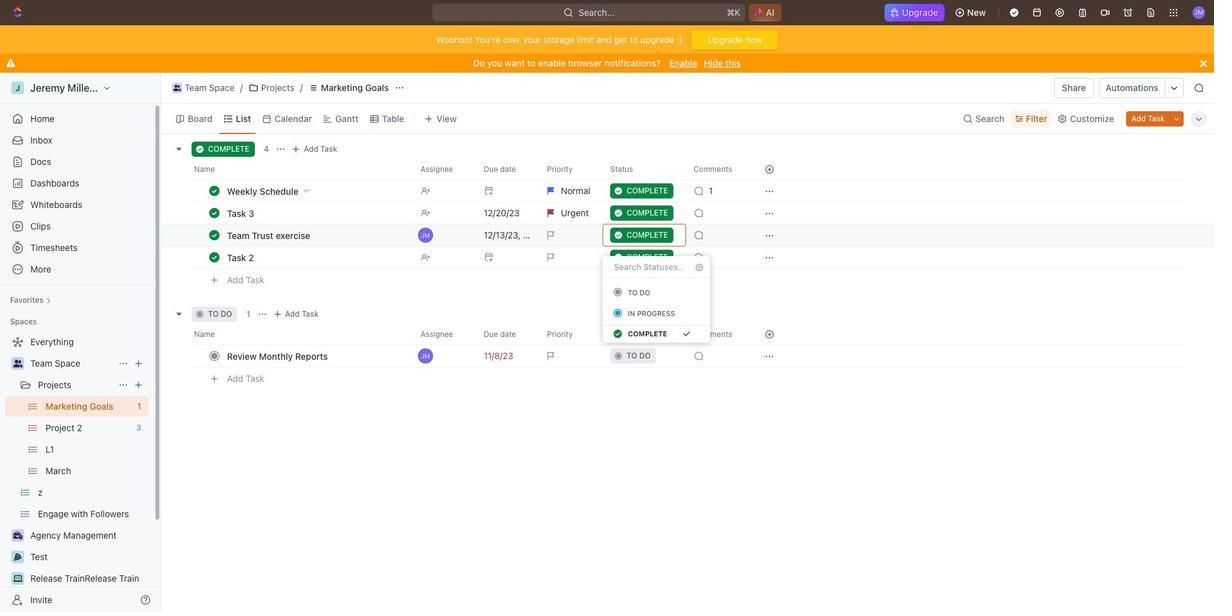 Task type: locate. For each thing, give the bounding box(es) containing it.
tree
[[5, 332, 149, 612]]

user group image
[[13, 360, 22, 367]]

sidebar navigation
[[0, 73, 161, 612]]



Task type: vqa. For each thing, say whether or not it's contained in the screenshot.
tree in Sidebar 'NAVIGATION'
yes



Task type: describe. For each thing, give the bounding box(es) containing it.
user group image
[[173, 85, 181, 91]]

Search Statuses... field
[[613, 261, 685, 273]]

tree inside sidebar 'navigation'
[[5, 332, 149, 612]]



